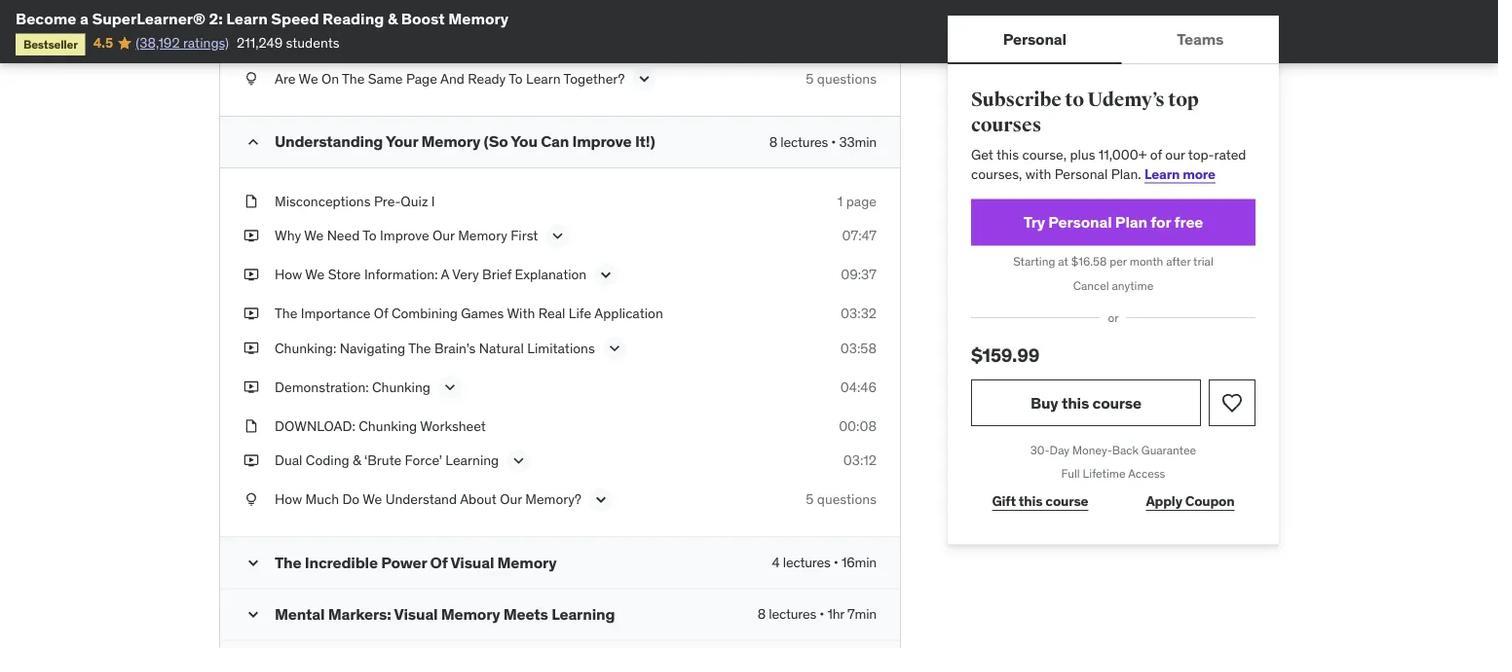 Task type: describe. For each thing, give the bounding box(es) containing it.
trial
[[1193, 254, 1214, 269]]

money-
[[1073, 443, 1112, 458]]

together?
[[564, 70, 625, 87]]

(38,192 ratings)
[[136, 34, 229, 52]]

a
[[80, 8, 89, 28]]

1 horizontal spatial and
[[440, 70, 465, 87]]

tab list containing personal
[[948, 16, 1279, 64]]

power
[[381, 553, 427, 573]]

combining
[[392, 305, 458, 322]]

real
[[538, 305, 565, 322]]

courses,
[[971, 165, 1022, 183]]

information:
[[364, 266, 438, 283]]

anytime
[[1112, 278, 1154, 294]]

6 xsmall image from the top
[[244, 452, 259, 471]]

04:46
[[840, 379, 877, 396]]

diagnostic
[[359, 16, 424, 33]]

rated
[[1214, 146, 1246, 163]]

first
[[511, 227, 538, 244]]

8 lectures • 33min
[[769, 133, 877, 150]]

get
[[971, 146, 994, 163]]

plus
[[1070, 146, 1095, 163]]

i
[[431, 192, 435, 210]]

00:08
[[839, 417, 877, 435]]

more
[[1183, 165, 1216, 183]]

buy
[[1031, 393, 1058, 413]]

xsmall image for demonstration:
[[244, 378, 259, 397]]

4 xsmall image from the top
[[244, 304, 259, 323]]

understand
[[385, 491, 457, 509]]

1 vertical spatial learn
[[526, 70, 561, 87]]

chunking for download:
[[359, 417, 417, 435]]

get this course, plus 11,000+ of our top-rated courses, with personal plan.
[[971, 146, 1246, 183]]

5 xsmall image from the top
[[244, 417, 259, 436]]

page
[[846, 192, 877, 210]]

the incredible power of visual memory
[[275, 553, 557, 573]]

show lecture description image for how much do we understand about our memory?
[[591, 491, 611, 510]]

lectures for the incredible power of visual memory
[[783, 554, 831, 572]]

pre-
[[374, 192, 401, 210]]

to
[[1065, 88, 1084, 112]]

superlearner®
[[92, 8, 206, 28]]

demonstration:
[[275, 379, 369, 396]]

brief
[[482, 266, 512, 283]]

• for mental markers: visual memory meets learning
[[820, 606, 824, 624]]

0 vertical spatial &
[[388, 8, 398, 28]]

2:
[[209, 8, 223, 28]]

top
[[1168, 88, 1199, 112]]

mental
[[275, 605, 325, 625]]

become a superlearner® 2: learn speed reading & boost memory
[[16, 8, 509, 28]]

boost
[[401, 8, 445, 28]]

• for understanding your memory (so you can improve it!)
[[831, 133, 836, 150]]

small image
[[244, 606, 263, 625]]

gift this course
[[992, 493, 1089, 511]]

learning for mental markers: visual memory meets learning
[[552, 605, 615, 625]]

starting at $16.58 per month after trial cancel anytime
[[1013, 254, 1214, 294]]

03:12
[[843, 452, 877, 470]]

0 horizontal spatial to
[[363, 227, 377, 244]]

we right do
[[363, 491, 382, 509]]

memory left the meets at the bottom of the page
[[441, 605, 500, 625]]

03:32
[[841, 305, 877, 322]]

baseline
[[587, 16, 639, 33]]

with
[[507, 305, 535, 322]]

application
[[594, 305, 663, 322]]

show lecture description image for demonstration: chunking
[[440, 378, 460, 398]]

life
[[569, 305, 592, 322]]

33min
[[839, 133, 877, 150]]

top-
[[1188, 146, 1214, 163]]

at
[[1058, 254, 1069, 269]]

teams
[[1177, 29, 1224, 49]]

lectures for mental markers: visual memory meets learning
[[769, 606, 816, 624]]

mental markers: visual memory meets learning
[[275, 605, 615, 625]]

1 horizontal spatial to
[[509, 70, 523, 87]]

brain's
[[434, 340, 476, 357]]

gift
[[992, 493, 1016, 511]]

understanding your memory (so you can improve it!)
[[275, 131, 655, 151]]

'brute
[[364, 452, 402, 470]]

small image for the
[[244, 554, 263, 573]]

8 for understanding your memory (so you can improve it!)
[[769, 133, 778, 150]]

games
[[461, 305, 504, 322]]

worksheet for diagnostic
[[427, 16, 493, 33]]

(so
[[484, 131, 508, 151]]

students
[[286, 34, 340, 52]]

2 horizontal spatial learn
[[1145, 165, 1180, 183]]

0 vertical spatial reading
[[323, 8, 384, 28]]

plan
[[1115, 212, 1148, 232]]

5 questions for are we on the same page and ready to learn together?
[[806, 70, 877, 87]]

8 for mental markers: visual memory meets learning
[[758, 606, 766, 624]]

this for get
[[997, 146, 1019, 163]]

show lecture description image for dual coding & 'brute force' learning
[[509, 452, 528, 471]]

we for are
[[299, 70, 318, 87]]

courses
[[971, 113, 1042, 137]]

7 xsmall image from the top
[[244, 491, 259, 510]]

of
[[1150, 146, 1162, 163]]

explanation
[[515, 266, 587, 283]]

incredible
[[305, 553, 378, 573]]

1 xsmall image from the top
[[244, 15, 259, 34]]

1 horizontal spatial of
[[430, 553, 447, 573]]

memory?
[[525, 491, 582, 509]]

apply coupon button
[[1125, 483, 1256, 522]]

our
[[1165, 146, 1185, 163]]

full
[[1061, 467, 1080, 482]]

chunking:
[[275, 340, 336, 357]]

you
[[511, 131, 538, 151]]

month
[[1130, 254, 1164, 269]]

how we store information: a very brief explanation
[[275, 266, 587, 283]]

this for gift
[[1019, 493, 1043, 511]]

1hr
[[827, 606, 844, 624]]

the up chunking: at the left of page
[[275, 305, 297, 322]]

very
[[452, 266, 479, 283]]

dual
[[275, 452, 302, 470]]

we for why
[[304, 227, 324, 244]]

how for how we store information: a very brief explanation
[[275, 266, 302, 283]]

questions for how much do we understand about our memory?
[[817, 491, 877, 509]]

09:37
[[841, 266, 877, 283]]

4.5
[[93, 34, 113, 52]]

0 vertical spatial improve
[[572, 131, 632, 151]]

try
[[1024, 212, 1045, 232]]

the right on
[[342, 70, 365, 87]]

are we on the same page and ready to learn together?
[[275, 70, 625, 87]]

1
[[838, 192, 843, 210]]

with
[[1026, 165, 1051, 183]]

teams button
[[1122, 16, 1279, 62]]



Task type: locate. For each thing, give the bounding box(es) containing it.
this inside get this course, plus 11,000+ of our top-rated courses, with personal plan.
[[997, 146, 1019, 163]]

demonstration: chunking
[[275, 379, 431, 396]]

personal inside get this course, plus 11,000+ of our top-rated courses, with personal plan.
[[1055, 165, 1108, 183]]

2 5 from the top
[[806, 491, 814, 509]]

1 vertical spatial 5 questions
[[806, 491, 877, 509]]

questions down 03:12
[[817, 491, 877, 509]]

1 vertical spatial 8
[[758, 606, 766, 624]]

1 vertical spatial •
[[834, 554, 838, 572]]

xsmall image left chunking: at the left of page
[[244, 339, 259, 358]]

1 horizontal spatial our
[[500, 491, 522, 509]]

1 vertical spatial small image
[[244, 554, 263, 573]]

our down i at left top
[[433, 227, 455, 244]]

questions up 33min
[[817, 70, 877, 87]]

speed inside download: diagnostic worksheet #1: establish a baseline reading speed and retent
[[328, 35, 368, 52]]

xsmall image for are
[[244, 69, 259, 88]]

0 vertical spatial questions
[[817, 70, 877, 87]]

download: up coding
[[275, 417, 355, 435]]

reading inside download: diagnostic worksheet #1: establish a baseline reading speed and retent
[[275, 35, 325, 52]]

navigating
[[340, 340, 405, 357]]

show lecture description image for why we need to improve our memory first
[[548, 226, 567, 246]]

this for buy
[[1062, 393, 1089, 413]]

1 vertical spatial course
[[1046, 493, 1089, 511]]

2 questions from the top
[[817, 491, 877, 509]]

8
[[769, 133, 778, 150], [758, 606, 766, 624]]

#1:
[[496, 16, 513, 33]]

for
[[1151, 212, 1171, 232]]

1 horizontal spatial course
[[1093, 393, 1142, 413]]

small image for understanding
[[244, 132, 263, 152]]

reading up are
[[275, 35, 325, 52]]

1 5 from the top
[[806, 70, 814, 87]]

1 vertical spatial personal
[[1055, 165, 1108, 183]]

0 horizontal spatial 8
[[758, 606, 766, 624]]

learn up 211,249
[[226, 8, 268, 28]]

0 vertical spatial 8
[[769, 133, 778, 150]]

improve down the quiz
[[380, 227, 429, 244]]

1 horizontal spatial 8
[[769, 133, 778, 150]]

download: up students
[[275, 16, 355, 33]]

force'
[[405, 452, 442, 470]]

of
[[374, 305, 388, 322], [430, 553, 447, 573]]

1 vertical spatial and
[[440, 70, 465, 87]]

1 horizontal spatial visual
[[450, 553, 494, 573]]

1 vertical spatial &
[[353, 452, 361, 470]]

0 vertical spatial •
[[831, 133, 836, 150]]

limitations
[[527, 340, 595, 357]]

this right buy
[[1062, 393, 1089, 413]]

0 vertical spatial course
[[1093, 393, 1142, 413]]

3 xsmall image from the top
[[244, 339, 259, 358]]

0 vertical spatial 5
[[806, 70, 814, 87]]

1 horizontal spatial improve
[[572, 131, 632, 151]]

2 5 questions from the top
[[806, 491, 877, 509]]

211,249 students
[[237, 34, 340, 52]]

free
[[1174, 212, 1203, 232]]

1 vertical spatial of
[[430, 553, 447, 573]]

1 vertical spatial show lecture description image
[[509, 452, 528, 471]]

0 horizontal spatial our
[[433, 227, 455, 244]]

lectures left 1hr
[[769, 606, 816, 624]]

how for how much do we understand about our memory?
[[275, 491, 302, 509]]

visual
[[450, 553, 494, 573], [394, 605, 438, 625]]

download: for download: diagnostic worksheet #1: establish a baseline reading speed and retent
[[275, 16, 355, 33]]

5 questions for how much do we understand about our memory?
[[806, 491, 877, 509]]

5 up 4 lectures • 16min
[[806, 491, 814, 509]]

our right the about on the left bottom of page
[[500, 491, 522, 509]]

speed up "211,249 students" on the top left
[[271, 8, 319, 28]]

2 xsmall image from the top
[[244, 192, 259, 211]]

0 horizontal spatial a
[[441, 266, 449, 283]]

1 vertical spatial our
[[500, 491, 522, 509]]

visual up mental markers: visual memory meets learning
[[450, 553, 494, 573]]

1 small image from the top
[[244, 132, 263, 152]]

your
[[386, 131, 418, 151]]

of right power
[[430, 553, 447, 573]]

2 xsmall image from the top
[[244, 265, 259, 285]]

• left 1hr
[[820, 606, 824, 624]]

small image
[[244, 132, 263, 152], [244, 554, 263, 573]]

0 horizontal spatial show lecture description image
[[509, 452, 528, 471]]

1 horizontal spatial &
[[388, 8, 398, 28]]

memory up the meets at the bottom of the page
[[497, 553, 557, 573]]

learning for dual coding & 'brute force' learning
[[446, 452, 499, 470]]

1 vertical spatial improve
[[380, 227, 429, 244]]

0 horizontal spatial and
[[371, 35, 395, 52]]

how much do we understand about our memory?
[[275, 491, 582, 509]]

worksheet for chunking
[[420, 417, 486, 435]]

xsmall image left are
[[244, 69, 259, 88]]

worksheet up force'
[[420, 417, 486, 435]]

this right gift
[[1019, 493, 1043, 511]]

0 vertical spatial chunking
[[372, 379, 431, 396]]

0 horizontal spatial of
[[374, 305, 388, 322]]

2 vertical spatial lectures
[[769, 606, 816, 624]]

course for gift this course
[[1046, 493, 1089, 511]]

the down combining
[[408, 340, 431, 357]]

reading up students
[[323, 8, 384, 28]]

chunking for demonstration:
[[372, 379, 431, 396]]

coding
[[306, 452, 349, 470]]

to right ready
[[509, 70, 523, 87]]

memory left (so
[[421, 131, 481, 151]]

0 vertical spatial how
[[275, 266, 302, 283]]

the up mental
[[275, 553, 301, 573]]

course for buy this course
[[1093, 393, 1142, 413]]

chunking up download: chunking worksheet
[[372, 379, 431, 396]]

1 how from the top
[[275, 266, 302, 283]]

same
[[368, 70, 403, 87]]

03:58
[[841, 340, 877, 357]]

30-day money-back guarantee full lifetime access
[[1030, 443, 1197, 482]]

show lecture description image right together?
[[635, 69, 654, 89]]

a left very on the top
[[441, 266, 449, 283]]

• left 33min
[[831, 133, 836, 150]]

(38,192
[[136, 34, 180, 52]]

personal
[[1003, 29, 1067, 49], [1055, 165, 1108, 183], [1049, 212, 1112, 232]]

visual down the incredible power of visual memory
[[394, 605, 438, 625]]

1 5 questions from the top
[[806, 70, 877, 87]]

we right why
[[304, 227, 324, 244]]

show lecture description image right memory?
[[591, 491, 611, 510]]

1 vertical spatial to
[[363, 227, 377, 244]]

xsmall image
[[244, 15, 259, 34], [244, 192, 259, 211], [244, 226, 259, 246], [244, 304, 259, 323], [244, 417, 259, 436], [244, 452, 259, 471], [244, 491, 259, 510]]

11,000+
[[1099, 146, 1147, 163]]

speed up on
[[328, 35, 368, 52]]

1 download: from the top
[[275, 16, 355, 33]]

0 horizontal spatial learning
[[446, 452, 499, 470]]

xsmall image
[[244, 69, 259, 88], [244, 265, 259, 285], [244, 339, 259, 358], [244, 378, 259, 397]]

1 vertical spatial reading
[[275, 35, 325, 52]]

1 vertical spatial how
[[275, 491, 302, 509]]

4 lectures • 16min
[[772, 554, 877, 572]]

1 xsmall image from the top
[[244, 69, 259, 88]]

it!)
[[635, 131, 655, 151]]

1 vertical spatial learning
[[552, 605, 615, 625]]

5
[[806, 70, 814, 87], [806, 491, 814, 509]]

a inside download: diagnostic worksheet #1: establish a baseline reading speed and retent
[[575, 16, 584, 33]]

download: for download: chunking worksheet
[[275, 417, 355, 435]]

chunking
[[372, 379, 431, 396], [359, 417, 417, 435]]

do
[[342, 491, 360, 509]]

5 for how much do we understand about our memory?
[[806, 491, 814, 509]]

1 horizontal spatial speed
[[328, 35, 368, 52]]

how
[[275, 266, 302, 283], [275, 491, 302, 509]]

show lecture description image down application
[[605, 339, 624, 359]]

lectures for understanding your memory (so you can improve it!)
[[781, 133, 828, 150]]

how down why
[[275, 266, 302, 283]]

xsmall image for chunking:
[[244, 339, 259, 358]]

1 questions from the top
[[817, 70, 877, 87]]

personal inside button
[[1003, 29, 1067, 49]]

day
[[1050, 443, 1070, 458]]

show lecture description image right "first"
[[548, 226, 567, 246]]

2 how from the top
[[275, 491, 302, 509]]

learning
[[446, 452, 499, 470], [552, 605, 615, 625]]

show lecture description image
[[596, 265, 616, 285], [509, 452, 528, 471]]

&
[[388, 8, 398, 28], [353, 452, 361, 470]]

1 horizontal spatial show lecture description image
[[596, 265, 616, 285]]

0 horizontal spatial improve
[[380, 227, 429, 244]]

learn more link
[[1145, 165, 1216, 183]]

0 vertical spatial to
[[509, 70, 523, 87]]

course inside gift this course link
[[1046, 493, 1089, 511]]

this inside button
[[1062, 393, 1089, 413]]

we for how
[[305, 266, 325, 283]]

course up back
[[1093, 393, 1142, 413]]

0 vertical spatial 5 questions
[[806, 70, 877, 87]]

and down diagnostic
[[371, 35, 395, 52]]

chunking up dual coding & 'brute force' learning
[[359, 417, 417, 435]]

improve
[[572, 131, 632, 151], [380, 227, 429, 244]]

subscribe to udemy's top courses
[[971, 88, 1199, 137]]

download: inside download: diagnostic worksheet #1: establish a baseline reading speed and retent
[[275, 16, 355, 33]]

1 horizontal spatial learning
[[552, 605, 615, 625]]

0 vertical spatial learn
[[226, 8, 268, 28]]

0 vertical spatial speed
[[271, 8, 319, 28]]

5 questions down 03:12
[[806, 491, 877, 509]]

course down full
[[1046, 493, 1089, 511]]

4 xsmall image from the top
[[244, 378, 259, 397]]

0 horizontal spatial speed
[[271, 8, 319, 28]]

and right page
[[440, 70, 465, 87]]

worksheet left #1:
[[427, 16, 493, 33]]

buy this course button
[[971, 380, 1201, 427]]

learning up the about on the left bottom of page
[[446, 452, 499, 470]]

natural
[[479, 340, 524, 357]]

lectures
[[781, 133, 828, 150], [783, 554, 831, 572], [769, 606, 816, 624]]

memory up brief
[[458, 227, 507, 244]]

2 vertical spatial this
[[1019, 493, 1043, 511]]

small image left understanding
[[244, 132, 263, 152]]

1 vertical spatial download:
[[275, 417, 355, 435]]

need
[[327, 227, 360, 244]]

1 vertical spatial a
[[441, 266, 449, 283]]

ready
[[468, 70, 506, 87]]

0 horizontal spatial learn
[[226, 8, 268, 28]]

0 vertical spatial learning
[[446, 452, 499, 470]]

course inside buy this course button
[[1093, 393, 1142, 413]]

show lecture description image down brain's
[[440, 378, 460, 398]]

0 vertical spatial lectures
[[781, 133, 828, 150]]

1 vertical spatial speed
[[328, 35, 368, 52]]

0 vertical spatial of
[[374, 305, 388, 322]]

and inside download: diagnostic worksheet #1: establish a baseline reading speed and retent
[[371, 35, 395, 52]]

8 left 1hr
[[758, 606, 766, 624]]

1 horizontal spatial a
[[575, 16, 584, 33]]

1 vertical spatial chunking
[[359, 417, 417, 435]]

importance
[[301, 305, 371, 322]]

to
[[509, 70, 523, 87], [363, 227, 377, 244]]

1 vertical spatial this
[[1062, 393, 1089, 413]]

0 vertical spatial personal
[[1003, 29, 1067, 49]]

& left boost
[[388, 8, 398, 28]]

memory right boost
[[448, 8, 509, 28]]

a left baseline
[[575, 16, 584, 33]]

0 vertical spatial small image
[[244, 132, 263, 152]]

1 horizontal spatial learn
[[526, 70, 561, 87]]

xsmall image for how
[[244, 265, 259, 285]]

personal up "subscribe"
[[1003, 29, 1067, 49]]

show lecture description image for are we on the same page and ready to learn together?
[[635, 69, 654, 89]]

small image up small icon
[[244, 554, 263, 573]]

2 small image from the top
[[244, 554, 263, 573]]

dual coding & 'brute force' learning
[[275, 452, 499, 470]]

chunking: navigating the brain's natural limitations
[[275, 340, 595, 357]]

07:47
[[842, 227, 877, 244]]

5 up 8 lectures • 33min
[[806, 70, 814, 87]]

1 vertical spatial visual
[[394, 605, 438, 625]]

memory
[[448, 8, 509, 28], [421, 131, 481, 151], [458, 227, 507, 244], [497, 553, 557, 573], [441, 605, 500, 625]]

personal button
[[948, 16, 1122, 62]]

how left much
[[275, 491, 302, 509]]

plan.
[[1111, 165, 1141, 183]]

2 vertical spatial •
[[820, 606, 824, 624]]

personal up $16.58
[[1049, 212, 1112, 232]]

after
[[1166, 254, 1191, 269]]

0 horizontal spatial visual
[[394, 605, 438, 625]]

questions for are we on the same page and ready to learn together?
[[817, 70, 877, 87]]

lectures left 33min
[[781, 133, 828, 150]]

lectures right 4
[[783, 554, 831, 572]]

this up courses, in the right top of the page
[[997, 146, 1019, 163]]

this
[[997, 146, 1019, 163], [1062, 393, 1089, 413], [1019, 493, 1043, 511]]

on
[[321, 70, 339, 87]]

improve left it!)
[[572, 131, 632, 151]]

we left on
[[299, 70, 318, 87]]

of up the navigating
[[374, 305, 388, 322]]

• for the incredible power of visual memory
[[834, 554, 838, 572]]

worksheet inside download: diagnostic worksheet #1: establish a baseline reading speed and retent
[[427, 16, 493, 33]]

2 vertical spatial personal
[[1049, 212, 1112, 232]]

30-
[[1030, 443, 1050, 458]]

8 left 33min
[[769, 133, 778, 150]]

the
[[342, 70, 365, 87], [275, 305, 297, 322], [408, 340, 431, 357], [275, 553, 301, 573]]

show lecture description image for how we store information: a very brief explanation
[[596, 265, 616, 285]]

learn down of on the right of page
[[1145, 165, 1180, 183]]

show lecture description image up memory?
[[509, 452, 528, 471]]

subscribe
[[971, 88, 1062, 112]]

xsmall image left store
[[244, 265, 259, 285]]

& left 'brute
[[353, 452, 361, 470]]

try personal plan for free link
[[971, 199, 1256, 246]]

5 for are we on the same page and ready to learn together?
[[806, 70, 814, 87]]

1 vertical spatial 5
[[806, 491, 814, 509]]

learning right the meets at the bottom of the page
[[552, 605, 615, 625]]

0 vertical spatial visual
[[450, 553, 494, 573]]

1 vertical spatial questions
[[817, 491, 877, 509]]

0 vertical spatial download:
[[275, 16, 355, 33]]

0 vertical spatial and
[[371, 35, 395, 52]]

0 horizontal spatial course
[[1046, 493, 1089, 511]]

0 vertical spatial our
[[433, 227, 455, 244]]

show lecture description image up application
[[596, 265, 616, 285]]

0 vertical spatial show lecture description image
[[596, 265, 616, 285]]

apply coupon
[[1146, 493, 1235, 511]]

1 vertical spatial worksheet
[[420, 417, 486, 435]]

1 page
[[838, 192, 877, 210]]

2 vertical spatial learn
[[1145, 165, 1180, 183]]

2 download: from the top
[[275, 417, 355, 435]]

understanding
[[275, 131, 383, 151]]

buy this course
[[1031, 393, 1142, 413]]

5 questions up 33min
[[806, 70, 877, 87]]

wishlist image
[[1221, 392, 1244, 415]]

0 vertical spatial a
[[575, 16, 584, 33]]

0 vertical spatial worksheet
[[427, 16, 493, 33]]

gift this course link
[[971, 483, 1110, 522]]

per
[[1110, 254, 1127, 269]]

starting
[[1013, 254, 1055, 269]]

0 vertical spatial this
[[997, 146, 1019, 163]]

tab list
[[948, 16, 1279, 64]]

learn more
[[1145, 165, 1216, 183]]

xsmall image left demonstration:
[[244, 378, 259, 397]]

or
[[1108, 310, 1119, 325]]

• left 16min
[[834, 554, 838, 572]]

misconceptions
[[275, 192, 371, 210]]

about
[[460, 491, 497, 509]]

course,
[[1022, 146, 1067, 163]]

meets
[[504, 605, 548, 625]]

apply
[[1146, 493, 1182, 511]]

personal down plus
[[1055, 165, 1108, 183]]

are
[[275, 70, 296, 87]]

to right need
[[363, 227, 377, 244]]

1 vertical spatial lectures
[[783, 554, 831, 572]]

$159.99
[[971, 343, 1040, 367]]

we left store
[[305, 266, 325, 283]]

udemy's
[[1088, 88, 1165, 112]]

markers:
[[328, 605, 391, 625]]

show lecture description image for chunking: navigating the brain's natural limitations
[[605, 339, 624, 359]]

page
[[406, 70, 437, 87]]

show lecture description image
[[635, 69, 654, 89], [548, 226, 567, 246], [605, 339, 624, 359], [440, 378, 460, 398], [591, 491, 611, 510]]

why we need to improve our memory first
[[275, 227, 538, 244]]

learn left together?
[[526, 70, 561, 87]]

0 horizontal spatial &
[[353, 452, 361, 470]]

3 xsmall image from the top
[[244, 226, 259, 246]]

quiz
[[401, 192, 428, 210]]



Task type: vqa. For each thing, say whether or not it's contained in the screenshot.
Industry Link
no



